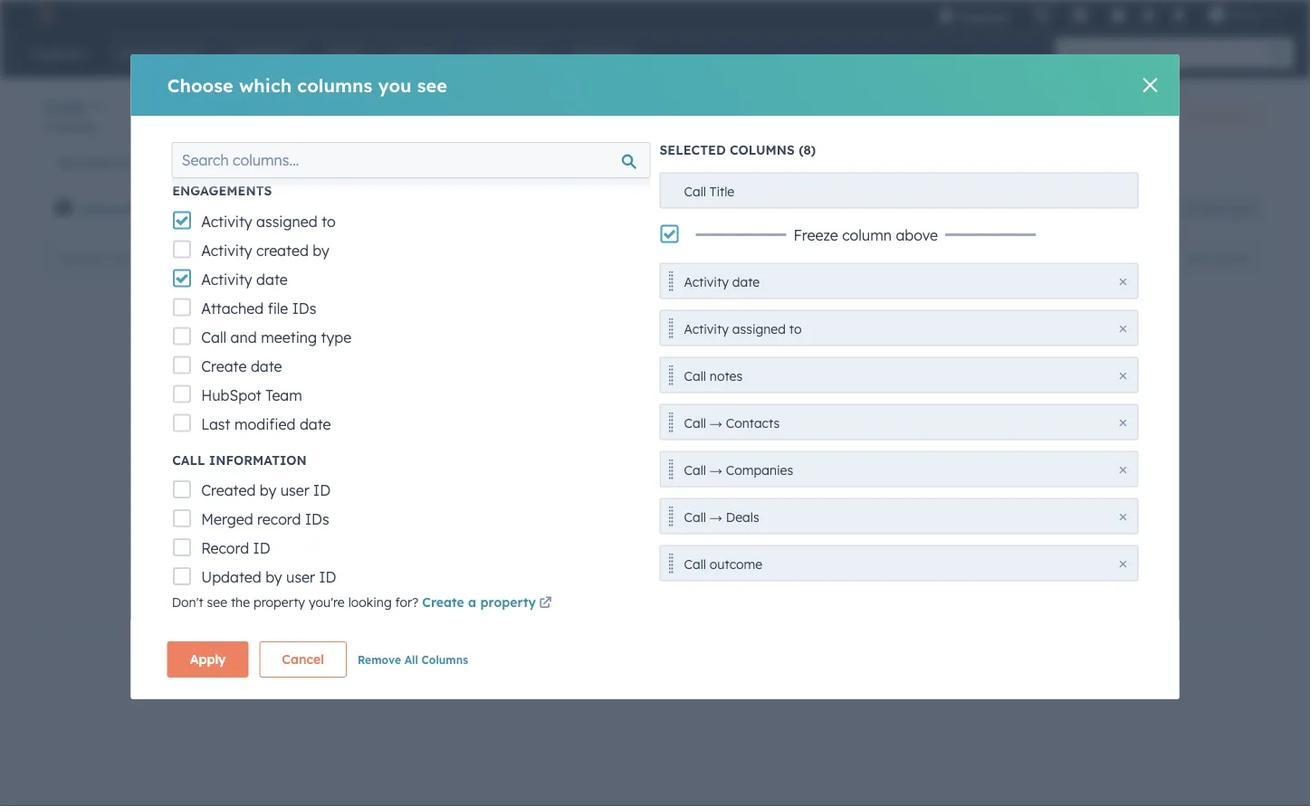 Task type: describe. For each thing, give the bounding box(es) containing it.
close image for activity assigned to
[[1119, 326, 1127, 333]]

engagements
[[172, 183, 271, 199]]

calling icon image
[[1034, 7, 1050, 23]]

(8)
[[799, 142, 816, 158]]

the inside choose which columns you see dialog
[[231, 594, 250, 610]]

calling icon button
[[1027, 2, 1057, 26]]

column
[[842, 226, 892, 244]]

→ for deals
[[710, 509, 722, 525]]

close image for call notes
[[1119, 373, 1127, 380]]

notes
[[710, 368, 743, 384]]

information
[[209, 453, 306, 469]]

analytics
[[1205, 110, 1251, 123]]

advanced filters (2) button
[[633, 191, 800, 227]]

apply
[[190, 652, 226, 668]]

→ for contacts
[[710, 415, 722, 431]]

1 horizontal spatial columns
[[730, 142, 795, 158]]

merged
[[201, 511, 253, 529]]

attached
[[201, 300, 263, 318]]

notifications image
[[1171, 8, 1187, 24]]

call notes
[[684, 368, 743, 384]]

save view button
[[1169, 195, 1267, 224]]

link opens in a new window image
[[539, 593, 552, 615]]

looking
[[348, 594, 392, 610]]

activity created by
[[201, 242, 329, 260]]

don't see the property you're looking for?
[[172, 594, 422, 610]]

to inside button
[[789, 321, 802, 337]]

companies
[[726, 462, 793, 478]]

call → contacts
[[684, 415, 780, 431]]

create for create a property
[[422, 594, 464, 610]]

upgrade
[[958, 9, 1009, 24]]

last
[[201, 416, 230, 434]]

→ for companies
[[710, 462, 722, 478]]

expecting
[[271, 409, 331, 425]]

activity assigned to up activity created by
[[201, 213, 335, 231]]

calls
[[118, 154, 145, 170]]

available
[[146, 201, 205, 217]]

date down "call and meeting type"
[[250, 358, 282, 376]]

hubspot team
[[201, 387, 302, 405]]

all views
[[1025, 154, 1080, 170]]

import button
[[1090, 102, 1157, 131]]

expecting to see a new item? try again in a few seconds as the system catches up.
[[271, 409, 648, 447]]

edit columns button
[[1173, 247, 1262, 270]]

updated
[[201, 569, 261, 587]]

created
[[201, 482, 255, 500]]

2 property from the left
[[480, 594, 536, 610]]

call → companies button
[[660, 451, 1138, 488]]

0 records
[[43, 120, 94, 134]]

the inside expecting to see a new item? try again in a few seconds as the system catches up.
[[629, 409, 648, 425]]

activity assigned to for activity assigned to popup button
[[233, 201, 359, 217]]

remove
[[358, 654, 401, 667]]

to inside expecting to see a new item? try again in a few seconds as the system catches up.
[[334, 409, 346, 425]]

assigned for activity assigned to button
[[732, 321, 786, 337]]

remove all columns
[[358, 654, 468, 667]]

views
[[1045, 154, 1080, 170]]

view for save
[[1228, 202, 1251, 216]]

import
[[1105, 110, 1141, 123]]

settings image
[[1140, 8, 1157, 24]]

add view (2/5)
[[897, 154, 991, 170]]

add view (2/5) button
[[866, 144, 1013, 180]]

call for call notes
[[684, 368, 706, 384]]

ids for attached file ids
[[292, 300, 316, 318]]

create a property link
[[422, 593, 555, 615]]

call for call → contacts
[[684, 415, 706, 431]]

call for call information
[[172, 453, 205, 469]]

edit columns
[[1185, 252, 1250, 265]]

call → companies
[[684, 462, 793, 478]]

choose which columns you see
[[167, 74, 447, 96]]

settings link
[[1137, 5, 1160, 24]]

close image for call outcome
[[1119, 561, 1127, 568]]

see inside expecting to see a new item? try again in a few seconds as the system catches up.
[[350, 409, 370, 425]]

save
[[1200, 202, 1225, 216]]

activity date inside button
[[684, 274, 760, 290]]

item?
[[413, 409, 446, 425]]

all for clear all
[[849, 201, 865, 217]]

upgrade image
[[938, 8, 954, 24]]

marketplaces image
[[1072, 8, 1088, 24]]

you
[[378, 74, 412, 96]]

create a property
[[422, 594, 536, 610]]

recorded calls
[[58, 154, 145, 170]]

Search HubSpot search field
[[1056, 38, 1278, 69]]

clear
[[811, 201, 845, 217]]

no
[[271, 369, 297, 392]]

advanced
[[664, 201, 727, 217]]

0 vertical spatial see
[[417, 74, 447, 96]]

create date
[[201, 358, 282, 376]]

in
[[509, 409, 519, 425]]

try
[[449, 409, 467, 425]]

Search columns... search field
[[172, 142, 651, 178]]

created
[[256, 242, 308, 260]]

transcript available button
[[73, 191, 211, 227]]

new
[[385, 409, 409, 425]]

close image for call → deals
[[1119, 514, 1127, 521]]

call for call analytics
[[1183, 110, 1202, 123]]

(2)
[[771, 201, 788, 217]]

freeze column above
[[794, 226, 938, 244]]

clear all button
[[800, 191, 877, 227]]

id for updated by user id
[[319, 569, 336, 587]]

seconds
[[559, 409, 608, 425]]

assigned for activity assigned to popup button
[[286, 201, 342, 217]]

all for remove all columns
[[404, 654, 418, 667]]

hubspot link
[[22, 4, 68, 25]]

columns inside button
[[422, 654, 468, 667]]

funky
[[1229, 7, 1259, 22]]

close image for activity date
[[1119, 278, 1127, 286]]

0 vertical spatial by
[[312, 242, 329, 260]]

calls
[[43, 96, 87, 119]]

help image
[[1110, 8, 1126, 24]]

0
[[43, 120, 51, 134]]



Task type: locate. For each thing, give the bounding box(es) containing it.
→ left deals
[[710, 509, 722, 525]]

1 → from the top
[[710, 415, 722, 431]]

4 close image from the top
[[1119, 420, 1127, 427]]

0 horizontal spatial columns
[[297, 74, 372, 96]]

id
[[313, 482, 330, 500], [253, 540, 270, 558], [319, 569, 336, 587]]

transcript
[[78, 201, 142, 217]]

1 vertical spatial columns
[[1208, 252, 1250, 265]]

call outcome button
[[660, 546, 1138, 582]]

columns inside choose which columns you see dialog
[[297, 74, 372, 96]]

by up don't see the property you're looking for?
[[265, 569, 282, 587]]

ids right record
[[305, 511, 329, 529]]

0 vertical spatial all
[[1025, 154, 1041, 170]]

call → contacts button
[[660, 404, 1138, 441]]

0 vertical spatial ids
[[292, 300, 316, 318]]

a right the for?
[[468, 594, 476, 610]]

apply button
[[167, 642, 248, 678]]

activity assigned to up notes
[[684, 321, 802, 337]]

merged record ids
[[201, 511, 329, 529]]

last modified date
[[201, 416, 331, 434]]

for
[[385, 369, 411, 392]]

close image for call → companies
[[1119, 467, 1127, 474]]

up.
[[367, 431, 385, 447]]

help button
[[1103, 0, 1134, 29]]

menu
[[925, 0, 1288, 29]]

close image
[[1143, 78, 1157, 92]]

record
[[257, 511, 301, 529]]

1 horizontal spatial columns
[[1208, 252, 1250, 265]]

for?
[[395, 594, 419, 610]]

cancel
[[282, 652, 324, 668]]

columns right remove
[[422, 654, 468, 667]]

edit
[[1185, 252, 1205, 265]]

3 close image from the top
[[1119, 373, 1127, 380]]

a inside choose which columns you see dialog
[[468, 594, 476, 610]]

1 vertical spatial create
[[422, 594, 464, 610]]

2 close image from the top
[[1119, 326, 1127, 333]]

records
[[54, 120, 94, 134]]

funky button
[[1198, 0, 1287, 29]]

2 vertical spatial by
[[265, 569, 282, 587]]

1 vertical spatial columns
[[422, 654, 468, 667]]

menu containing funky
[[925, 0, 1288, 29]]

clear all
[[811, 201, 865, 217]]

1 horizontal spatial the
[[417, 369, 446, 392]]

user
[[280, 482, 309, 500], [286, 569, 315, 587]]

filters
[[731, 201, 767, 217]]

activity date up the attached
[[201, 271, 287, 289]]

deals
[[726, 509, 759, 525]]

transcript available
[[78, 201, 205, 217]]

advanced filters (2)
[[664, 201, 788, 217]]

activity
[[233, 201, 282, 217], [201, 213, 252, 231], [201, 242, 252, 260], [201, 271, 252, 289], [684, 274, 729, 290], [684, 321, 729, 337]]

file
[[267, 300, 288, 318]]

activity inside button
[[684, 274, 729, 290]]

export
[[1117, 252, 1151, 265]]

date down the filters
[[732, 274, 760, 290]]

close image inside call → deals button
[[1119, 514, 1127, 521]]

→ inside call → deals button
[[710, 509, 722, 525]]

1 vertical spatial user
[[286, 569, 315, 587]]

activity inside popup button
[[233, 201, 282, 217]]

property down the updated by user id
[[253, 594, 305, 610]]

view inside 'button'
[[1228, 202, 1251, 216]]

view for add
[[926, 154, 955, 170]]

call up call → deals
[[684, 462, 706, 478]]

by up the merged record ids
[[259, 482, 276, 500]]

call left outcome
[[684, 556, 706, 572]]

call left deals
[[684, 509, 706, 525]]

close image inside call outcome button
[[1119, 561, 1127, 568]]

recorded
[[58, 154, 115, 170]]

columns left you at the top left of page
[[297, 74, 372, 96]]

call title
[[684, 183, 734, 199]]

call down last in the left of the page
[[172, 453, 205, 469]]

activity date down advanced filters (2) button
[[684, 274, 760, 290]]

menu item
[[1021, 0, 1025, 29]]

above
[[896, 226, 938, 244]]

freeze
[[794, 226, 838, 244]]

no matches for the current filters.
[[271, 369, 579, 392]]

ids for merged record ids
[[305, 511, 329, 529]]

0 vertical spatial create
[[201, 358, 246, 376]]

ids
[[292, 300, 316, 318], [305, 511, 329, 529]]

2 vertical spatial all
[[404, 654, 418, 667]]

id down catches
[[313, 482, 330, 500]]

create right the for?
[[422, 594, 464, 610]]

date
[[256, 271, 287, 289], [732, 274, 760, 290], [250, 358, 282, 376], [299, 416, 331, 434]]

date down the team
[[299, 416, 331, 434]]

6 close image from the top
[[1119, 514, 1127, 521]]

call for call title
[[684, 183, 706, 199]]

to inside popup button
[[346, 201, 359, 217]]

2 vertical spatial see
[[207, 594, 227, 610]]

see right you at the top left of page
[[417, 74, 447, 96]]

all inside choose which columns you see dialog
[[404, 654, 418, 667]]

0 horizontal spatial the
[[231, 594, 250, 610]]

call and meeting type
[[201, 329, 351, 347]]

id down the merged record ids
[[253, 540, 270, 558]]

view right save
[[1228, 202, 1251, 216]]

0 horizontal spatial a
[[374, 409, 382, 425]]

2 → from the top
[[710, 462, 722, 478]]

id for created by user id
[[313, 482, 330, 500]]

(2/5)
[[959, 154, 991, 170]]

1 close image from the top
[[1119, 278, 1127, 286]]

1 vertical spatial →
[[710, 462, 722, 478]]

call information
[[172, 453, 306, 469]]

1 vertical spatial ids
[[305, 511, 329, 529]]

close image inside call → contacts "button"
[[1119, 420, 1127, 427]]

ids right file on the left top of the page
[[292, 300, 316, 318]]

→ inside call → contacts "button"
[[710, 415, 722, 431]]

notifications button
[[1163, 0, 1194, 29]]

1 vertical spatial all
[[849, 201, 865, 217]]

activity assigned to
[[233, 201, 359, 217], [201, 213, 335, 231], [684, 321, 802, 337]]

call left 'and'
[[201, 329, 226, 347]]

choose which columns you see dialog
[[131, 0, 1179, 700]]

call down call notes
[[684, 415, 706, 431]]

columns left (8)
[[730, 142, 795, 158]]

id up you're
[[319, 569, 336, 587]]

call for call outcome
[[684, 556, 706, 572]]

2 horizontal spatial see
[[417, 74, 447, 96]]

attached file ids
[[201, 300, 316, 318]]

property
[[253, 594, 305, 610], [480, 594, 536, 610]]

choose
[[167, 74, 233, 96]]

see up up.
[[350, 409, 370, 425]]

close image inside activity assigned to button
[[1119, 326, 1127, 333]]

activity assigned to for activity assigned to button
[[684, 321, 802, 337]]

call → deals button
[[660, 498, 1138, 535]]

by for updated
[[265, 569, 282, 587]]

0 vertical spatial columns
[[730, 142, 795, 158]]

2 horizontal spatial all
[[1025, 154, 1041, 170]]

close image
[[1119, 278, 1127, 286], [1119, 326, 1127, 333], [1119, 373, 1127, 380], [1119, 420, 1127, 427], [1119, 467, 1127, 474], [1119, 514, 1127, 521], [1119, 561, 1127, 568]]

export button
[[1105, 247, 1162, 270]]

1 horizontal spatial all
[[849, 201, 865, 217]]

all up freeze column above
[[849, 201, 865, 217]]

type
[[321, 329, 351, 347]]

close image inside call notes button
[[1119, 373, 1127, 380]]

view inside 'popup button'
[[926, 154, 955, 170]]

date up file on the left top of the page
[[256, 271, 287, 289]]

call for call → companies
[[684, 462, 706, 478]]

0 horizontal spatial columns
[[422, 654, 468, 667]]

hubspot
[[201, 387, 261, 405]]

don't
[[172, 594, 203, 610]]

contacts
[[726, 415, 780, 431]]

Search call name or notes search field
[[48, 242, 262, 275]]

the down the updated
[[231, 594, 250, 610]]

columns right edit
[[1208, 252, 1250, 265]]

0 vertical spatial view
[[926, 154, 955, 170]]

2 vertical spatial the
[[231, 594, 250, 610]]

a left new
[[374, 409, 382, 425]]

catches
[[317, 431, 363, 447]]

as
[[611, 409, 625, 425]]

user for updated by user id
[[286, 569, 315, 587]]

0 horizontal spatial all
[[404, 654, 418, 667]]

0 horizontal spatial property
[[253, 594, 305, 610]]

activity inside button
[[684, 321, 729, 337]]

1 horizontal spatial a
[[468, 594, 476, 610]]

by
[[312, 242, 329, 260], [259, 482, 276, 500], [265, 569, 282, 587]]

selected columns (8)
[[660, 142, 816, 158]]

all left views in the top of the page
[[1025, 154, 1041, 170]]

call outcome
[[684, 556, 763, 572]]

search image
[[1272, 47, 1285, 60]]

3 → from the top
[[710, 509, 722, 525]]

the right as
[[629, 409, 648, 425]]

call
[[1183, 110, 1202, 123], [684, 183, 706, 199], [201, 329, 226, 347], [684, 368, 706, 384], [684, 415, 706, 431], [172, 453, 205, 469], [684, 462, 706, 478], [684, 509, 706, 525], [684, 556, 706, 572]]

columns inside edit columns button
[[1208, 252, 1250, 265]]

record id
[[201, 540, 270, 558]]

→ inside call → companies "button"
[[710, 462, 722, 478]]

close image inside call → companies "button"
[[1119, 467, 1127, 474]]

by right created
[[312, 242, 329, 260]]

0 horizontal spatial see
[[207, 594, 227, 610]]

close image for call → contacts
[[1119, 420, 1127, 427]]

assigned inside activity assigned to button
[[732, 321, 786, 337]]

1 horizontal spatial view
[[1228, 202, 1251, 216]]

recorded calls button
[[43, 144, 451, 180]]

assigned inside activity assigned to popup button
[[286, 201, 342, 217]]

2 vertical spatial id
[[319, 569, 336, 587]]

1 horizontal spatial activity date
[[684, 274, 760, 290]]

2 horizontal spatial the
[[629, 409, 648, 425]]

user for created by user id
[[280, 482, 309, 500]]

0 vertical spatial id
[[313, 482, 330, 500]]

columns
[[297, 74, 372, 96], [1208, 252, 1250, 265]]

0 vertical spatial →
[[710, 415, 722, 431]]

which
[[239, 74, 292, 96]]

1 horizontal spatial see
[[350, 409, 370, 425]]

calls banner
[[43, 94, 1267, 144]]

activity assigned to button
[[660, 310, 1138, 346]]

call for call → deals
[[684, 509, 706, 525]]

by for created
[[259, 482, 276, 500]]

call up 'advanced'
[[684, 183, 706, 199]]

0 vertical spatial columns
[[297, 74, 372, 96]]

activity assigned to inside button
[[684, 321, 802, 337]]

→ left 'companies'
[[710, 462, 722, 478]]

system
[[271, 431, 313, 447]]

1 horizontal spatial property
[[480, 594, 536, 610]]

modified
[[234, 416, 295, 434]]

activity date
[[201, 271, 287, 289], [684, 274, 760, 290]]

1 vertical spatial see
[[350, 409, 370, 425]]

1 vertical spatial view
[[1228, 202, 1251, 216]]

user up don't see the property you're looking for?
[[286, 569, 315, 587]]

1 horizontal spatial create
[[422, 594, 464, 610]]

see down the updated
[[207, 594, 227, 610]]

0 vertical spatial user
[[280, 482, 309, 500]]

call for call and meeting type
[[201, 329, 226, 347]]

7 close image from the top
[[1119, 561, 1127, 568]]

call left analytics
[[1183, 110, 1202, 123]]

to
[[346, 201, 359, 217], [321, 213, 335, 231], [789, 321, 802, 337], [334, 409, 346, 425]]

search button
[[1263, 38, 1294, 69]]

call left notes
[[684, 368, 706, 384]]

property left link opens in a new window icon
[[480, 594, 536, 610]]

matches
[[303, 369, 379, 392]]

funky town image
[[1209, 6, 1225, 23]]

create up hubspot at the left
[[201, 358, 246, 376]]

activity assigned to button
[[222, 191, 366, 227]]

create for create date
[[201, 358, 246, 376]]

selected
[[660, 142, 726, 158]]

a right in
[[523, 409, 531, 425]]

again
[[471, 409, 505, 425]]

0 horizontal spatial view
[[926, 154, 955, 170]]

activity assigned to inside popup button
[[233, 201, 359, 217]]

the right for
[[417, 369, 446, 392]]

1 vertical spatial id
[[253, 540, 270, 558]]

user up record
[[280, 482, 309, 500]]

2 horizontal spatial a
[[523, 409, 531, 425]]

1 vertical spatial the
[[629, 409, 648, 425]]

view right the add
[[926, 154, 955, 170]]

outcome
[[710, 556, 763, 572]]

cancel button
[[259, 642, 347, 678]]

call inside banner
[[1183, 110, 1202, 123]]

current
[[451, 369, 517, 392]]

0 vertical spatial the
[[417, 369, 446, 392]]

link opens in a new window image
[[539, 597, 552, 610]]

save view
[[1200, 202, 1251, 216]]

date inside button
[[732, 274, 760, 290]]

activity assigned to up created
[[233, 201, 359, 217]]

hubspot image
[[33, 4, 54, 25]]

meeting
[[260, 329, 317, 347]]

5 close image from the top
[[1119, 467, 1127, 474]]

2 vertical spatial →
[[710, 509, 722, 525]]

→ left contacts
[[710, 415, 722, 431]]

columns
[[730, 142, 795, 158], [422, 654, 468, 667]]

filters.
[[522, 369, 579, 392]]

all right remove
[[404, 654, 418, 667]]

0 horizontal spatial create
[[201, 358, 246, 376]]

close image inside activity date button
[[1119, 278, 1127, 286]]

1 vertical spatial by
[[259, 482, 276, 500]]

remove all columns button
[[358, 649, 468, 671]]

1 property from the left
[[253, 594, 305, 610]]

0 horizontal spatial activity date
[[201, 271, 287, 289]]

you're
[[309, 594, 345, 610]]

call analytics link
[[1168, 102, 1267, 131]]



Task type: vqa. For each thing, say whether or not it's contained in the screenshot.
user for Updated by user ID
yes



